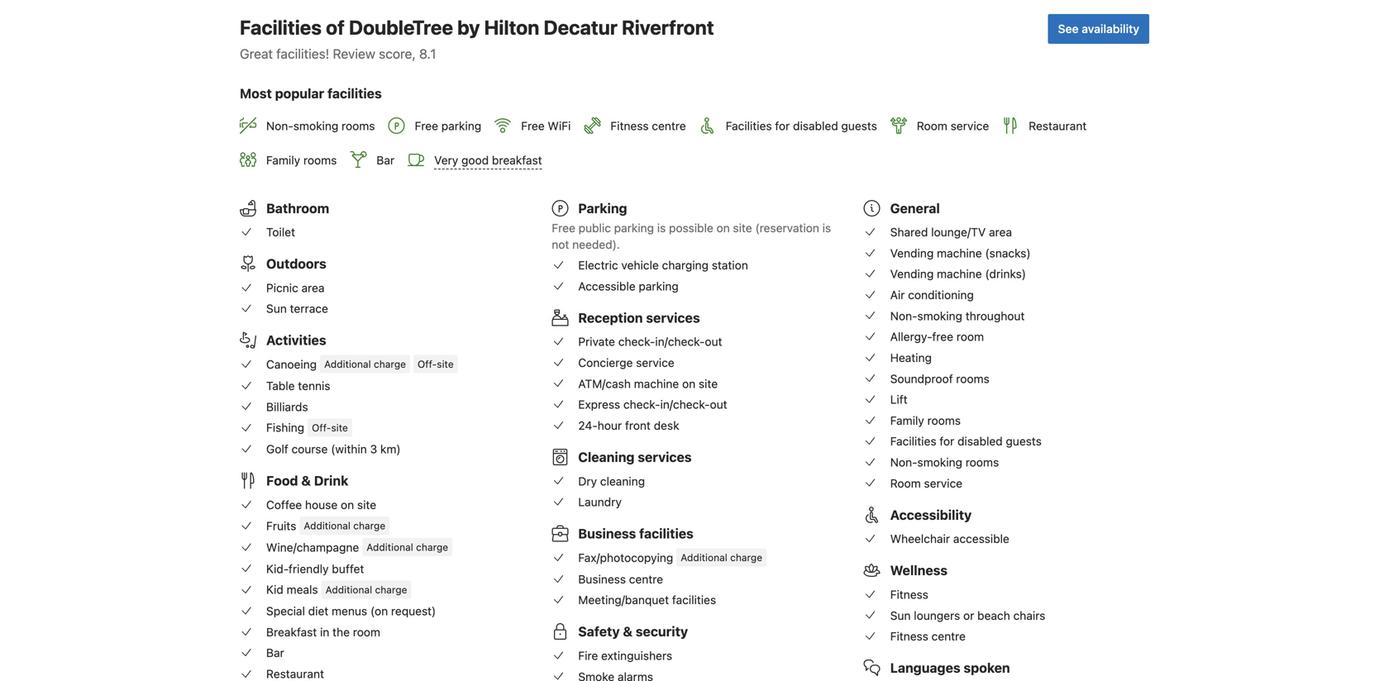 Task type: locate. For each thing, give the bounding box(es) containing it.
additional up the (on
[[367, 542, 413, 553]]

rooms
[[342, 119, 375, 133], [304, 153, 337, 167], [957, 372, 990, 386], [928, 414, 961, 428], [966, 456, 1000, 470]]

1 vertical spatial area
[[302, 281, 325, 295]]

0 vertical spatial room
[[917, 119, 948, 133]]

wine/champagne additional charge
[[266, 541, 448, 555]]

1 horizontal spatial is
[[823, 221, 832, 235]]

drink
[[314, 473, 349, 489]]

0 horizontal spatial restaurant
[[266, 668, 324, 681]]

business centre
[[579, 573, 664, 586]]

km)
[[381, 443, 401, 456]]

machine up express check-in/check-out
[[634, 377, 679, 391]]

3
[[370, 443, 377, 456]]

services up private check-in/check-out
[[646, 310, 700, 326]]

2 horizontal spatial facilities
[[891, 435, 937, 449]]

additional inside 'fruits additional charge'
[[304, 520, 351, 532]]

free wifi
[[521, 119, 571, 133]]

additional
[[324, 359, 371, 370], [304, 520, 351, 532], [367, 542, 413, 553], [681, 552, 728, 564], [326, 584, 372, 596]]

front
[[625, 419, 651, 433]]

friendly
[[289, 562, 329, 576]]

1 horizontal spatial family
[[891, 414, 925, 428]]

non-smoking throughout
[[891, 309, 1025, 323]]

0 horizontal spatial facilities
[[240, 16, 322, 39]]

additional inside canoeing additional charge
[[324, 359, 371, 370]]

1 horizontal spatial room
[[957, 330, 985, 344]]

public
[[579, 221, 611, 235]]

non- up the accessibility
[[891, 456, 918, 470]]

0 horizontal spatial on
[[341, 498, 354, 512]]

fruits additional charge
[[266, 519, 386, 533]]

0 vertical spatial &
[[301, 473, 311, 489]]

1 horizontal spatial non-smoking rooms
[[891, 456, 1000, 470]]

in
[[320, 626, 330, 639]]

outdoors
[[266, 256, 327, 272]]

out for private check-in/check-out
[[705, 335, 723, 349]]

smoking down "conditioning"
[[918, 309, 963, 323]]

services
[[646, 310, 700, 326], [638, 450, 692, 465]]

1 vertical spatial &
[[623, 624, 633, 640]]

business for business facilities
[[579, 526, 636, 542]]

facilities down review on the top left of page
[[328, 86, 382, 101]]

1 horizontal spatial family rooms
[[891, 414, 961, 428]]

machine down the vending machine (snacks)
[[937, 267, 983, 281]]

lift
[[891, 393, 908, 407]]

0 vertical spatial disabled
[[793, 119, 839, 133]]

machine for general
[[937, 267, 983, 281]]

free public parking is possible on site (reservation is not needed).
[[552, 221, 832, 251]]

1 vertical spatial centre
[[629, 573, 664, 586]]

1 vertical spatial facilities
[[640, 526, 694, 542]]

atm/cash
[[579, 377, 631, 391]]

out up atm/cash machine on site
[[705, 335, 723, 349]]

1 horizontal spatial free
[[521, 119, 545, 133]]

charge
[[374, 359, 406, 370], [353, 520, 386, 532], [416, 542, 448, 553], [731, 552, 763, 564], [375, 584, 407, 596]]

sun
[[266, 302, 287, 316], [891, 609, 911, 623]]

check- for private
[[619, 335, 656, 349]]

(reservation
[[756, 221, 820, 235]]

0 vertical spatial in/check-
[[656, 335, 705, 349]]

0 horizontal spatial disabled
[[793, 119, 839, 133]]

food
[[266, 473, 298, 489]]

loungers
[[914, 609, 961, 623]]

services for cleaning services
[[638, 450, 692, 465]]

1 vertical spatial check-
[[624, 398, 661, 412]]

additional inside fax/photocopying additional charge
[[681, 552, 728, 564]]

charge inside wine/champagne additional charge
[[416, 542, 448, 553]]

& up fire extinguishers
[[623, 624, 633, 640]]

in/check- for express check-in/check-out
[[661, 398, 710, 412]]

throughout
[[966, 309, 1025, 323]]

1 vertical spatial off-
[[312, 422, 331, 434]]

2 vertical spatial facilities
[[672, 594, 717, 607]]

0 vertical spatial facilities
[[240, 16, 322, 39]]

0 vertical spatial fitness centre
[[611, 119, 686, 133]]

additional for wine/champagne
[[367, 542, 413, 553]]

2 vertical spatial non-
[[891, 456, 918, 470]]

fitness down loungers
[[891, 630, 929, 644]]

0 vertical spatial area
[[989, 226, 1013, 239]]

0 vertical spatial vending
[[891, 246, 934, 260]]

air conditioning
[[891, 288, 974, 302]]

1 vertical spatial facilities for disabled guests
[[891, 435, 1042, 449]]

2 horizontal spatial on
[[717, 221, 730, 235]]

0 vertical spatial out
[[705, 335, 723, 349]]

additional for canoeing
[[324, 359, 371, 370]]

0 vertical spatial parking
[[442, 119, 482, 133]]

special diet menus (on request)
[[266, 605, 436, 618]]

see availability
[[1059, 22, 1140, 36]]

room down the (on
[[353, 626, 381, 639]]

free up the 'very'
[[415, 119, 439, 133]]

smoking down most popular facilities at the top left of the page
[[294, 119, 339, 133]]

menus
[[332, 605, 367, 618]]

in/check- for private check-in/check-out
[[656, 335, 705, 349]]

1 horizontal spatial on
[[683, 377, 696, 391]]

score,
[[379, 46, 416, 62]]

vending up the 'air'
[[891, 267, 934, 281]]

facilities up fax/photocopying additional charge
[[640, 526, 694, 542]]

charge for fax/photocopying
[[731, 552, 763, 564]]

services down the desk
[[638, 450, 692, 465]]

free left wifi
[[521, 119, 545, 133]]

1 vertical spatial out
[[710, 398, 728, 412]]

& for food
[[301, 473, 311, 489]]

spoken
[[964, 661, 1011, 676]]

additional inside kid meals additional charge
[[326, 584, 372, 596]]

business facilities
[[579, 526, 694, 542]]

0 vertical spatial sun
[[266, 302, 287, 316]]

1 vertical spatial non-smoking rooms
[[891, 456, 1000, 470]]

1 vending from the top
[[891, 246, 934, 260]]

guests
[[842, 119, 878, 133], [1006, 435, 1042, 449]]

free inside free public parking is possible on site (reservation is not needed).
[[552, 221, 576, 235]]

disabled
[[793, 119, 839, 133], [958, 435, 1003, 449]]

1 horizontal spatial facilities for disabled guests
[[891, 435, 1042, 449]]

on right possible
[[717, 221, 730, 235]]

1 vertical spatial services
[[638, 450, 692, 465]]

bar down breakfast
[[266, 647, 284, 660]]

0 vertical spatial off-
[[418, 359, 437, 370]]

parking up 'good' on the left top of the page
[[442, 119, 482, 133]]

0 horizontal spatial guests
[[842, 119, 878, 133]]

request)
[[391, 605, 436, 618]]

room
[[957, 330, 985, 344], [353, 626, 381, 639]]

family rooms up bathroom
[[266, 153, 337, 167]]

vending
[[891, 246, 934, 260], [891, 267, 934, 281]]

charge for canoeing
[[374, 359, 406, 370]]

express
[[579, 398, 621, 412]]

1 horizontal spatial restaurant
[[1029, 119, 1087, 133]]

facilities up security
[[672, 594, 717, 607]]

1 horizontal spatial sun
[[891, 609, 911, 623]]

machine
[[937, 246, 983, 260], [937, 267, 983, 281], [634, 377, 679, 391]]

soundproof
[[891, 372, 953, 386]]

additional inside wine/champagne additional charge
[[367, 542, 413, 553]]

2 business from the top
[[579, 573, 626, 586]]

1 vertical spatial smoking
[[918, 309, 963, 323]]

family
[[266, 153, 300, 167], [891, 414, 925, 428]]

sun left loungers
[[891, 609, 911, 623]]

business for business centre
[[579, 573, 626, 586]]

1 vertical spatial vending
[[891, 267, 934, 281]]

1 vertical spatial disabled
[[958, 435, 1003, 449]]

fitness right wifi
[[611, 119, 649, 133]]

check- up front
[[624, 398, 661, 412]]

allergy-
[[891, 330, 933, 344]]

1 horizontal spatial facilities
[[726, 119, 772, 133]]

shared
[[891, 226, 929, 239]]

site
[[733, 221, 753, 235], [437, 359, 454, 370], [699, 377, 718, 391], [331, 422, 348, 434], [357, 498, 377, 512]]

private
[[579, 335, 615, 349]]

non- down popular on the top of page
[[266, 119, 294, 133]]

non-smoking rooms down most popular facilities at the top left of the page
[[266, 119, 375, 133]]

0 horizontal spatial fitness centre
[[611, 119, 686, 133]]

on inside free public parking is possible on site (reservation is not needed).
[[717, 221, 730, 235]]

area up terrace
[[302, 281, 325, 295]]

business up "meeting/banquet"
[[579, 573, 626, 586]]

area up (snacks) at the right top of the page
[[989, 226, 1013, 239]]

1 horizontal spatial off-
[[418, 359, 437, 370]]

room down non-smoking throughout
[[957, 330, 985, 344]]

accessible
[[954, 533, 1010, 546]]

room service
[[917, 119, 990, 133], [891, 477, 963, 490]]

charge inside canoeing additional charge
[[374, 359, 406, 370]]

2 horizontal spatial free
[[552, 221, 576, 235]]

smoking up the accessibility
[[918, 456, 963, 470]]

fitness down the wellness
[[891, 588, 929, 602]]

0 horizontal spatial non-smoking rooms
[[266, 119, 375, 133]]

family up bathroom
[[266, 153, 300, 167]]

on for atm/cash machine on site
[[683, 377, 696, 391]]

security
[[636, 624, 688, 640]]

1 vertical spatial on
[[683, 377, 696, 391]]

1 horizontal spatial area
[[989, 226, 1013, 239]]

family rooms down lift
[[891, 414, 961, 428]]

safety
[[579, 624, 620, 640]]

0 horizontal spatial area
[[302, 281, 325, 295]]

0 vertical spatial smoking
[[294, 119, 339, 133]]

cleaning services
[[579, 450, 692, 465]]

business
[[579, 526, 636, 542], [579, 573, 626, 586]]

parking down parking
[[614, 221, 654, 235]]

good
[[462, 153, 489, 167]]

1 vertical spatial business
[[579, 573, 626, 586]]

0 horizontal spatial free
[[415, 119, 439, 133]]

out down atm/cash machine on site
[[710, 398, 728, 412]]

family down lift
[[891, 414, 925, 428]]

0 horizontal spatial sun
[[266, 302, 287, 316]]

vending for vending machine (drinks)
[[891, 267, 934, 281]]

services for reception services
[[646, 310, 700, 326]]

machine down lounge/tv
[[937, 246, 983, 260]]

business up fax/photocopying
[[579, 526, 636, 542]]

allergy-free room
[[891, 330, 985, 344]]

0 vertical spatial restaurant
[[1029, 119, 1087, 133]]

sun down picnic
[[266, 302, 287, 316]]

1 vertical spatial bar
[[266, 647, 284, 660]]

2 vertical spatial machine
[[634, 377, 679, 391]]

free up not
[[552, 221, 576, 235]]

charge inside 'fruits additional charge'
[[353, 520, 386, 532]]

meals
[[287, 583, 318, 597]]

additional down buffet
[[326, 584, 372, 596]]

sun for wellness
[[891, 609, 911, 623]]

reception services
[[579, 310, 700, 326]]

0 vertical spatial non-smoking rooms
[[266, 119, 375, 133]]

facilities for disabled guests
[[726, 119, 878, 133], [891, 435, 1042, 449]]

0 vertical spatial bar
[[377, 153, 395, 167]]

1 horizontal spatial for
[[940, 435, 955, 449]]

1 business from the top
[[579, 526, 636, 542]]

of
[[326, 16, 345, 39]]

additional down house
[[304, 520, 351, 532]]

parking inside free public parking is possible on site (reservation is not needed).
[[614, 221, 654, 235]]

1 horizontal spatial &
[[623, 624, 633, 640]]

on right house
[[341, 498, 354, 512]]

& right "food"
[[301, 473, 311, 489]]

non-smoking rooms up the accessibility
[[891, 456, 1000, 470]]

off- inside fishing off-site
[[312, 422, 331, 434]]

0 vertical spatial on
[[717, 221, 730, 235]]

vending machine (snacks)
[[891, 246, 1031, 260]]

2 vertical spatial fitness
[[891, 630, 929, 644]]

check- up the concierge service
[[619, 335, 656, 349]]

1 vertical spatial machine
[[937, 267, 983, 281]]

restaurant
[[1029, 119, 1087, 133], [266, 668, 324, 681]]

2 vending from the top
[[891, 267, 934, 281]]

in/check-
[[656, 335, 705, 349], [661, 398, 710, 412]]

bar
[[377, 153, 395, 167], [266, 647, 284, 660]]

1 vertical spatial sun
[[891, 609, 911, 623]]

room
[[917, 119, 948, 133], [891, 477, 921, 490]]

additional up tennis
[[324, 359, 371, 370]]

0 vertical spatial family rooms
[[266, 153, 337, 167]]

kid
[[266, 583, 284, 597]]

non- down the 'air'
[[891, 309, 918, 323]]

is right (reservation
[[823, 221, 832, 235]]

in/check- down reception services
[[656, 335, 705, 349]]

additional for fax/photocopying
[[681, 552, 728, 564]]

0 vertical spatial services
[[646, 310, 700, 326]]

0 vertical spatial family
[[266, 153, 300, 167]]

1 vertical spatial facilities
[[726, 119, 772, 133]]

free for free parking
[[415, 119, 439, 133]]

1 vertical spatial family
[[891, 414, 925, 428]]

2 vertical spatial facilities
[[891, 435, 937, 449]]

1 vertical spatial guests
[[1006, 435, 1042, 449]]

0 vertical spatial facilities for disabled guests
[[726, 119, 878, 133]]

is left possible
[[658, 221, 666, 235]]

bar left the 'very'
[[377, 153, 395, 167]]

0 horizontal spatial off-
[[312, 422, 331, 434]]

in/check- up the desk
[[661, 398, 710, 412]]

wheelchair
[[891, 533, 951, 546]]

1 horizontal spatial disabled
[[958, 435, 1003, 449]]

1 horizontal spatial fitness centre
[[891, 630, 966, 644]]

rooms down soundproof rooms on the bottom right of the page
[[928, 414, 961, 428]]

facilities!
[[276, 46, 330, 62]]

additional up meeting/banquet facilities
[[681, 552, 728, 564]]

on up express check-in/check-out
[[683, 377, 696, 391]]

parking
[[442, 119, 482, 133], [614, 221, 654, 235], [639, 280, 679, 293]]

parking down electric vehicle charging station
[[639, 280, 679, 293]]

charge inside fax/photocopying additional charge
[[731, 552, 763, 564]]

0 horizontal spatial room
[[353, 626, 381, 639]]

0 vertical spatial business
[[579, 526, 636, 542]]

0 horizontal spatial &
[[301, 473, 311, 489]]

1 vertical spatial room
[[353, 626, 381, 639]]

2 vertical spatial parking
[[639, 280, 679, 293]]

vending down "shared"
[[891, 246, 934, 260]]



Task type: describe. For each thing, give the bounding box(es) containing it.
cleaning
[[579, 450, 635, 465]]

atm/cash machine on site
[[579, 377, 718, 391]]

diet
[[308, 605, 329, 618]]

bathroom
[[266, 200, 329, 216]]

site inside free public parking is possible on site (reservation is not needed).
[[733, 221, 753, 235]]

coffee house on site
[[266, 498, 377, 512]]

2 vertical spatial centre
[[932, 630, 966, 644]]

conditioning
[[909, 288, 974, 302]]

needed).
[[573, 238, 620, 251]]

facilities for meeting/banquet
[[672, 594, 717, 607]]

fax/photocopying additional charge
[[579, 551, 763, 565]]

meeting/banquet
[[579, 594, 669, 607]]

1 vertical spatial service
[[636, 356, 675, 370]]

0 vertical spatial facilities
[[328, 86, 382, 101]]

dry
[[579, 475, 597, 488]]

fire extinguishers
[[579, 649, 673, 663]]

vending machine (drinks)
[[891, 267, 1027, 281]]

most popular facilities
[[240, 86, 382, 101]]

facilities of doubletree by hilton decatur riverfront great facilities! review score, 8.1
[[240, 16, 714, 62]]

facilities inside facilities of doubletree by hilton decatur riverfront great facilities! review score, 8.1
[[240, 16, 322, 39]]

kid-friendly buffet
[[266, 562, 364, 576]]

wellness
[[891, 563, 948, 579]]

hour
[[598, 419, 622, 433]]

picnic area
[[266, 281, 325, 295]]

0 vertical spatial non-
[[266, 119, 294, 133]]

doubletree
[[349, 16, 453, 39]]

1 vertical spatial non-
[[891, 309, 918, 323]]

fishing off-site
[[266, 421, 348, 435]]

0 horizontal spatial for
[[775, 119, 790, 133]]

(drinks)
[[986, 267, 1027, 281]]

0 vertical spatial centre
[[652, 119, 686, 133]]

1 vertical spatial for
[[940, 435, 955, 449]]

free
[[933, 330, 954, 344]]

parking for accessible
[[639, 280, 679, 293]]

or
[[964, 609, 975, 623]]

off-site
[[418, 359, 454, 370]]

charge inside kid meals additional charge
[[375, 584, 407, 596]]

desk
[[654, 419, 680, 433]]

the
[[333, 626, 350, 639]]

wine/champagne
[[266, 541, 359, 555]]

riverfront
[[622, 16, 714, 39]]

buffet
[[332, 562, 364, 576]]

rooms down most popular facilities at the top left of the page
[[342, 119, 375, 133]]

& for safety
[[623, 624, 633, 640]]

kid meals additional charge
[[266, 583, 407, 597]]

kid-
[[266, 562, 289, 576]]

free parking
[[415, 119, 482, 133]]

rooms right soundproof
[[957, 372, 990, 386]]

very good breakfast
[[434, 153, 542, 167]]

table tennis
[[266, 379, 331, 393]]

2 vertical spatial service
[[924, 477, 963, 490]]

0 vertical spatial fitness
[[611, 119, 649, 133]]

review
[[333, 46, 376, 62]]

0 horizontal spatial family
[[266, 153, 300, 167]]

charge for wine/champagne
[[416, 542, 448, 553]]

0 vertical spatial room service
[[917, 119, 990, 133]]

toilet
[[266, 226, 295, 239]]

great
[[240, 46, 273, 62]]

rooms up bathroom
[[304, 153, 337, 167]]

1 vertical spatial fitness
[[891, 588, 929, 602]]

machine for reception services
[[634, 377, 679, 391]]

free for free wifi
[[521, 119, 545, 133]]

electric
[[579, 259, 619, 272]]

billiards
[[266, 400, 308, 414]]

0 horizontal spatial bar
[[266, 647, 284, 660]]

1 vertical spatial room service
[[891, 477, 963, 490]]

private check-in/check-out
[[579, 335, 723, 349]]

0 horizontal spatial family rooms
[[266, 153, 337, 167]]

sun terrace
[[266, 302, 328, 316]]

lounge/tv
[[932, 226, 986, 239]]

1 vertical spatial family rooms
[[891, 414, 961, 428]]

1 horizontal spatial bar
[[377, 153, 395, 167]]

popular
[[275, 86, 324, 101]]

(snacks)
[[986, 246, 1031, 260]]

rooms up the accessibility
[[966, 456, 1000, 470]]

concierge
[[579, 356, 633, 370]]

0 vertical spatial room
[[957, 330, 985, 344]]

breakfast
[[492, 153, 542, 167]]

course
[[292, 443, 328, 456]]

0 horizontal spatial facilities for disabled guests
[[726, 119, 878, 133]]

heating
[[891, 351, 932, 365]]

vending for vending machine (snacks)
[[891, 246, 934, 260]]

2 is from the left
[[823, 221, 832, 235]]

additional for fruits
[[304, 520, 351, 532]]

parking for free
[[442, 119, 482, 133]]

accessible parking
[[579, 280, 679, 293]]

soundproof rooms
[[891, 372, 990, 386]]

laundry
[[579, 496, 622, 509]]

accessibility
[[891, 507, 972, 523]]

canoeing additional charge
[[266, 358, 406, 371]]

meeting/banquet facilities
[[579, 594, 717, 607]]

0 vertical spatial machine
[[937, 246, 983, 260]]

accessible
[[579, 280, 636, 293]]

24-
[[579, 419, 598, 433]]

not
[[552, 238, 570, 251]]

shared lounge/tv area
[[891, 226, 1013, 239]]

1 vertical spatial restaurant
[[266, 668, 324, 681]]

see
[[1059, 22, 1079, 36]]

coffee
[[266, 498, 302, 512]]

general
[[891, 200, 941, 216]]

fax/photocopying
[[579, 551, 674, 565]]

0 vertical spatial guests
[[842, 119, 878, 133]]

facilities for business
[[640, 526, 694, 542]]

see availability button
[[1049, 14, 1150, 44]]

station
[[712, 259, 749, 272]]

breakfast
[[266, 626, 317, 639]]

availability
[[1082, 22, 1140, 36]]

decatur
[[544, 16, 618, 39]]

24-hour front desk
[[579, 419, 680, 433]]

most
[[240, 86, 272, 101]]

(within
[[331, 443, 367, 456]]

1 horizontal spatial guests
[[1006, 435, 1042, 449]]

check- for express
[[624, 398, 661, 412]]

fruits
[[266, 519, 296, 533]]

safety & security
[[579, 624, 688, 640]]

charging
[[662, 259, 709, 272]]

1 vertical spatial fitness centre
[[891, 630, 966, 644]]

0 vertical spatial service
[[951, 119, 990, 133]]

8.1
[[419, 46, 436, 62]]

sun for outdoors
[[266, 302, 287, 316]]

free for free public parking is possible on site (reservation is not needed).
[[552, 221, 576, 235]]

air
[[891, 288, 905, 302]]

2 vertical spatial smoking
[[918, 456, 963, 470]]

reception
[[579, 310, 643, 326]]

wheelchair accessible
[[891, 533, 1010, 546]]

cleaning
[[600, 475, 645, 488]]

1 vertical spatial room
[[891, 477, 921, 490]]

charge for fruits
[[353, 520, 386, 532]]

1 is from the left
[[658, 221, 666, 235]]

chairs
[[1014, 609, 1046, 623]]

out for express check-in/check-out
[[710, 398, 728, 412]]

site inside fishing off-site
[[331, 422, 348, 434]]

fire
[[579, 649, 598, 663]]

on for coffee house on site
[[341, 498, 354, 512]]

extinguishers
[[602, 649, 673, 663]]



Task type: vqa. For each thing, say whether or not it's contained in the screenshot.
bottom Sun
yes



